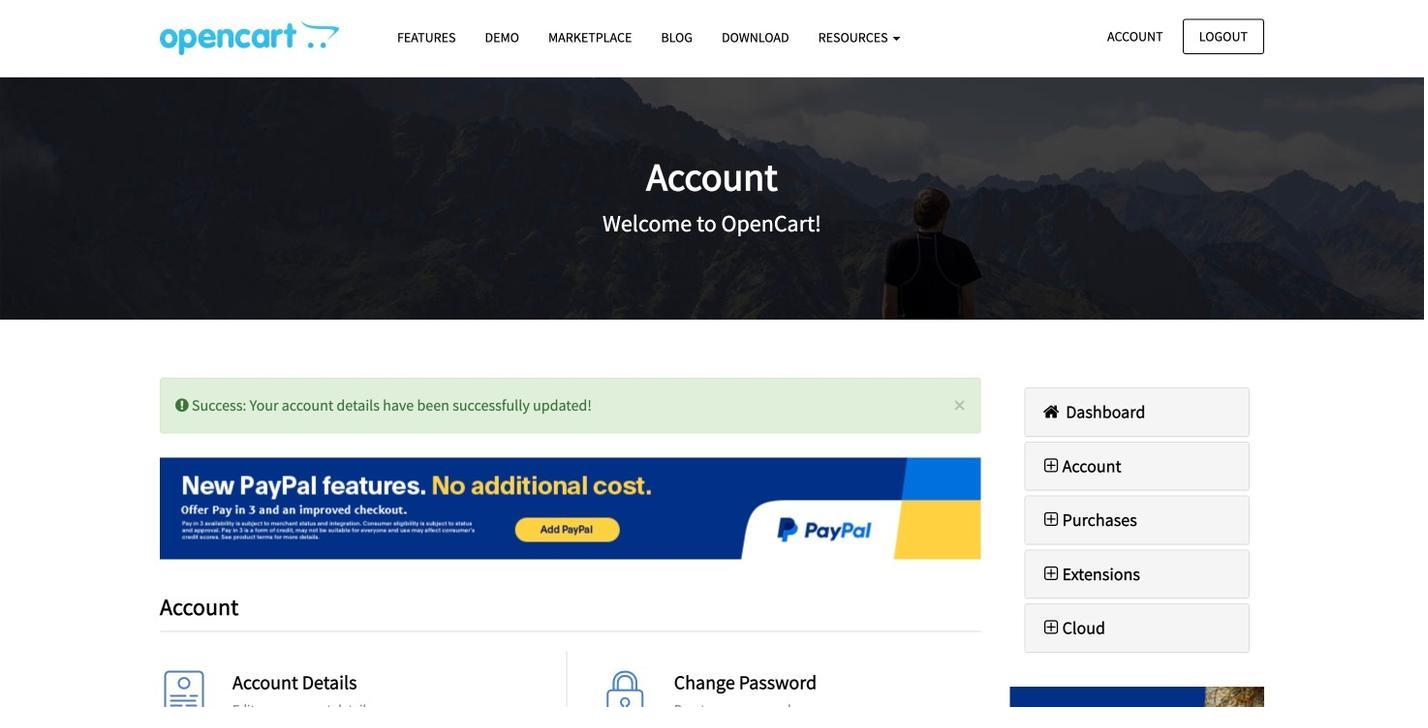 Task type: locate. For each thing, give the bounding box(es) containing it.
0 vertical spatial paypal image
[[160, 458, 981, 560]]

3 plus square o image from the top
[[1040, 565, 1063, 583]]

1 vertical spatial paypal image
[[1010, 687, 1265, 707]]

4 plus square o image from the top
[[1040, 619, 1063, 637]]

exclamation circle image
[[175, 398, 189, 413]]

0 horizontal spatial paypal image
[[160, 458, 981, 560]]

paypal image
[[160, 458, 981, 560], [1010, 687, 1265, 707]]

1 plus square o image from the top
[[1040, 457, 1063, 475]]

plus square o image
[[1040, 457, 1063, 475], [1040, 511, 1063, 529], [1040, 565, 1063, 583], [1040, 619, 1063, 637]]

change password image
[[597, 671, 655, 707]]

1 horizontal spatial paypal image
[[1010, 687, 1265, 707]]



Task type: describe. For each thing, give the bounding box(es) containing it.
home image
[[1040, 403, 1063, 421]]

opencart - your account image
[[160, 20, 339, 55]]

account image
[[155, 671, 213, 707]]

2 plus square o image from the top
[[1040, 511, 1063, 529]]



Task type: vqa. For each thing, say whether or not it's contained in the screenshot.
first plus square o IMAGE from the top
yes



